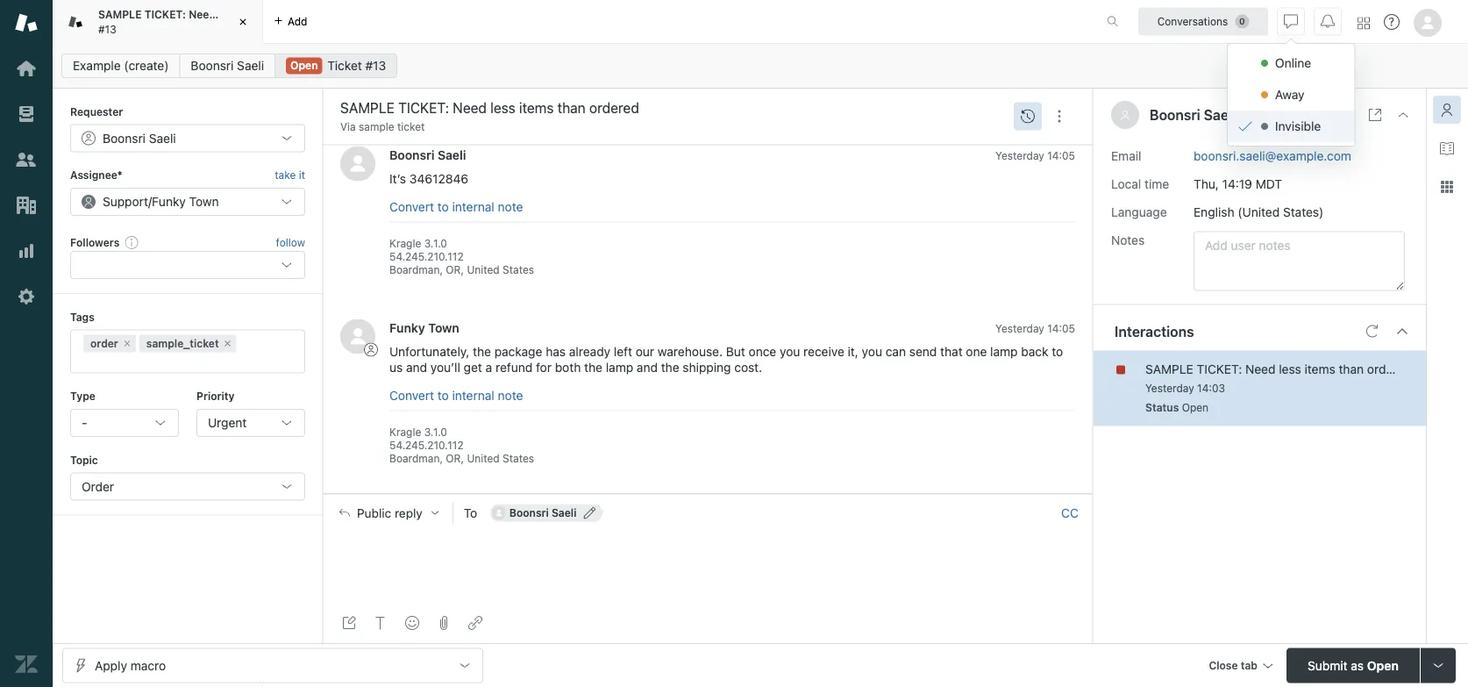 Task type: locate. For each thing, give the bounding box(es) containing it.
and down unfortunately, at the bottom of page
[[406, 360, 427, 375]]

conversations button
[[1139, 7, 1269, 36]]

2 convert to internal note from the top
[[390, 388, 523, 402]]

or, up to
[[446, 452, 464, 465]]

1 vertical spatial need
[[1246, 362, 1276, 376]]

get
[[464, 360, 482, 375]]

1 kragle 3.1.0 54.245.210.112 boardman, or, united states from the top
[[390, 237, 534, 276]]

boonsri saeli inside secondary 'element'
[[191, 58, 264, 73]]

0 vertical spatial ordered
[[299, 8, 340, 21]]

kragle
[[390, 237, 421, 249], [390, 425, 421, 438]]

convert to internal note down you'll
[[390, 388, 523, 402]]

1 vertical spatial convert to internal note button
[[390, 387, 523, 403]]

funky right support
[[152, 194, 186, 209]]

0 vertical spatial items
[[242, 8, 271, 21]]

followers element
[[70, 251, 305, 279]]

you right once
[[780, 344, 801, 359]]

3.1.0
[[424, 237, 447, 249], [424, 425, 447, 438]]

1 vertical spatial yesterday 14:05 text field
[[996, 322, 1076, 334]]

1 vertical spatial to
[[1052, 344, 1064, 359]]

events image
[[1021, 109, 1035, 123]]

boonsri saeli link down sample ticket: need less items than ordered #13
[[179, 54, 276, 78]]

knowledge image
[[1441, 141, 1455, 155]]

note for the
[[498, 388, 523, 402]]

yesterday 14:05 text field down events image at the right
[[996, 149, 1076, 161]]

2 note from the top
[[498, 388, 523, 402]]

ordered for sample ticket: need less items than ordered yesterday 14:03 status open
[[1368, 362, 1412, 376]]

convert to internal note button down "34612846"
[[390, 199, 523, 214]]

1 horizontal spatial items
[[1305, 362, 1336, 376]]

ordered inside sample ticket: need less items than ordered #13
[[299, 8, 340, 21]]

lamp down the "left"
[[606, 360, 634, 375]]

1 vertical spatial yesterday 14:05
[[996, 322, 1076, 334]]

0 horizontal spatial town
[[189, 194, 219, 209]]

saeli
[[237, 58, 264, 73], [1205, 107, 1237, 123], [149, 131, 176, 145], [438, 147, 466, 162], [552, 507, 577, 519]]

open right as
[[1368, 658, 1400, 673]]

convert to internal note for the
[[390, 388, 523, 402]]

0 horizontal spatial and
[[406, 360, 427, 375]]

0 vertical spatial ticket:
[[145, 8, 186, 21]]

kragle 3.1.0 54.245.210.112 boardman, or, united states up funky town
[[390, 237, 534, 276]]

1 horizontal spatial less
[[1280, 362, 1302, 376]]

yesterday down events image at the right
[[996, 149, 1045, 161]]

2 yesterday 14:05 text field from the top
[[996, 322, 1076, 334]]

town inside conversationlabel "log"
[[429, 320, 460, 335]]

1 vertical spatial convert
[[390, 388, 434, 402]]

2 boardman, from the top
[[390, 452, 443, 465]]

to right 'back'
[[1052, 344, 1064, 359]]

0 vertical spatial or,
[[446, 264, 464, 276]]

0 vertical spatial states
[[503, 264, 534, 276]]

avatar image
[[340, 146, 376, 181], [340, 319, 376, 354]]

1 states from the top
[[503, 264, 534, 276]]

states
[[503, 264, 534, 276], [503, 452, 534, 465]]

0 horizontal spatial lamp
[[606, 360, 634, 375]]

1 boardman, from the top
[[390, 264, 443, 276]]

0 horizontal spatial you
[[780, 344, 801, 359]]

0 vertical spatial to
[[438, 199, 449, 213]]

2 yesterday 14:05 from the top
[[996, 322, 1076, 334]]

ticket
[[328, 58, 362, 73]]

take it button
[[275, 166, 305, 184]]

1 united from the top
[[467, 264, 500, 276]]

kragle 3.1.0 54.245.210.112 boardman, or, united states
[[390, 237, 534, 276], [390, 425, 534, 465]]

town right /
[[189, 194, 219, 209]]

0 horizontal spatial open
[[291, 59, 318, 72]]

1 or, from the top
[[446, 264, 464, 276]]

internal down get
[[452, 388, 495, 402]]

- button
[[70, 409, 179, 437]]

0 horizontal spatial items
[[242, 8, 271, 21]]

one
[[966, 344, 988, 359]]

zendesk support image
[[15, 11, 38, 34]]

views image
[[15, 103, 38, 125]]

1 convert to internal note button from the top
[[390, 199, 523, 214]]

1 vertical spatial funky
[[390, 320, 425, 335]]

1 horizontal spatial #13
[[365, 58, 386, 73]]

yesterday 14:05 down events image at the right
[[996, 149, 1076, 161]]

convert to internal note button down you'll
[[390, 387, 523, 403]]

remove image
[[122, 338, 132, 349]]

1 54.245.210.112 from the top
[[390, 250, 464, 263]]

0 vertical spatial note
[[498, 199, 523, 213]]

0 vertical spatial #13
[[98, 23, 116, 35]]

saeli up "34612846"
[[438, 147, 466, 162]]

hide composer image
[[701, 486, 715, 501]]

0 vertical spatial 54.245.210.112
[[390, 250, 464, 263]]

avatar image left 'funky town' "link"
[[340, 319, 376, 354]]

1 vertical spatial kragle 3.1.0 54.245.210.112 boardman, or, united states
[[390, 425, 534, 465]]

example (create)
[[73, 58, 169, 73]]

boonsri saeli link inside conversationlabel "log"
[[390, 147, 466, 162]]

1 convert to internal note from the top
[[390, 199, 523, 213]]

tags
[[70, 311, 95, 323]]

town up unfortunately, at the bottom of page
[[429, 320, 460, 335]]

54.245.210.112
[[390, 250, 464, 263], [390, 439, 464, 451]]

kragle for it's 34612846
[[390, 237, 421, 249]]

sample
[[98, 8, 142, 21], [1146, 362, 1194, 376]]

14:05
[[1048, 149, 1076, 161], [1048, 322, 1076, 334]]

0 horizontal spatial ticket:
[[145, 8, 186, 21]]

town inside assignee* element
[[189, 194, 219, 209]]

need
[[189, 8, 216, 21], [1246, 362, 1276, 376]]

1 horizontal spatial lamp
[[991, 344, 1018, 359]]

ticket: up (create)
[[145, 8, 186, 21]]

0 vertical spatial less
[[219, 8, 239, 21]]

refund
[[496, 360, 533, 375]]

open
[[291, 59, 318, 72], [1183, 401, 1209, 414], [1368, 658, 1400, 673]]

the down already
[[584, 360, 603, 375]]

54.245.210.112 up funky town
[[390, 250, 464, 263]]

0 vertical spatial convert to internal note
[[390, 199, 523, 213]]

1 14:05 from the top
[[1048, 149, 1076, 161]]

saeli down close image
[[237, 58, 264, 73]]

0 vertical spatial yesterday 14:05 text field
[[996, 149, 1076, 161]]

0 vertical spatial than
[[274, 8, 297, 21]]

2 convert to internal note button from the top
[[390, 387, 523, 403]]

ticket:
[[145, 8, 186, 21], [1197, 362, 1243, 376]]

0 horizontal spatial boonsri saeli link
[[179, 54, 276, 78]]

close tab
[[1210, 659, 1258, 672]]

14:05 down ticket actions image
[[1048, 149, 1076, 161]]

0 vertical spatial 3.1.0
[[424, 237, 447, 249]]

tab
[[53, 0, 340, 44]]

1 vertical spatial than
[[1339, 362, 1365, 376]]

to
[[438, 199, 449, 213], [1052, 344, 1064, 359], [438, 388, 449, 402]]

convert for it's 34612846
[[390, 199, 434, 213]]

1 vertical spatial #13
[[365, 58, 386, 73]]

1 3.1.0 from the top
[[424, 237, 447, 249]]

than
[[274, 8, 297, 21], [1339, 362, 1365, 376]]

1 vertical spatial boonsri saeli link
[[390, 147, 466, 162]]

ticket #13
[[328, 58, 386, 73]]

1 horizontal spatial ticket:
[[1197, 362, 1243, 376]]

1 vertical spatial yesterday
[[996, 322, 1045, 334]]

sample up 'yesterday 14:03' text box
[[1146, 362, 1194, 376]]

convert to internal note button
[[390, 199, 523, 214], [390, 387, 523, 403]]

0 horizontal spatial #13
[[98, 23, 116, 35]]

open inside secondary 'element'
[[291, 59, 318, 72]]

1 horizontal spatial funky
[[390, 320, 425, 335]]

1 vertical spatial sample
[[1146, 362, 1194, 376]]

less for sample ticket: need less items than ordered yesterday 14:03 status open
[[1280, 362, 1302, 376]]

1 vertical spatial convert to internal note
[[390, 388, 523, 402]]

add attachment image
[[437, 616, 451, 630]]

or,
[[446, 264, 464, 276], [446, 452, 464, 465]]

sample_ticket
[[146, 337, 219, 350]]

2 convert from the top
[[390, 388, 434, 402]]

yesterday 14:05 text field for unfortunately, the package has already left our warehouse. but once you receive it, you can send that one lamp back to us and you'll get a refund for both the lamp and the shipping cost.
[[996, 322, 1076, 334]]

#13 right ticket
[[365, 58, 386, 73]]

1 vertical spatial town
[[429, 320, 460, 335]]

yesterday up 'back'
[[996, 322, 1045, 334]]

convert down it's at left top
[[390, 199, 434, 213]]

saeli up support / funky town
[[149, 131, 176, 145]]

ordered
[[299, 8, 340, 21], [1368, 362, 1412, 376]]

yesterday for unfortunately, the package has already left our warehouse. but once you receive it, you can send that one lamp back to us and you'll get a refund for both the lamp and the shipping cost.
[[996, 322, 1045, 334]]

sample up example (create)
[[98, 8, 142, 21]]

0 horizontal spatial funky
[[152, 194, 186, 209]]

#13 inside secondary 'element'
[[365, 58, 386, 73]]

2 kragle from the top
[[390, 425, 421, 438]]

than inside sample ticket: need less items than ordered #13
[[274, 8, 297, 21]]

1 vertical spatial note
[[498, 388, 523, 402]]

1 vertical spatial 3.1.0
[[424, 425, 447, 438]]

2 horizontal spatial open
[[1368, 658, 1400, 673]]

14:05 up 'back'
[[1048, 322, 1076, 334]]

states up boonsri.saeli@example.com icon
[[503, 452, 534, 465]]

it,
[[848, 344, 859, 359]]

1 internal from the top
[[452, 199, 495, 213]]

1 yesterday 14:05 from the top
[[996, 149, 1076, 161]]

1 vertical spatial kragle
[[390, 425, 421, 438]]

54.245.210.112 up the reply
[[390, 439, 464, 451]]

or, up funky town
[[446, 264, 464, 276]]

0 vertical spatial kragle 3.1.0 54.245.210.112 boardman, or, united states
[[390, 237, 534, 276]]

the
[[473, 344, 491, 359], [584, 360, 603, 375], [661, 360, 680, 375]]

convert for unfortunately, the package has already left our warehouse. but once you receive it, you can send that one lamp back to us and you'll get a refund for both the lamp and the shipping cost.
[[390, 388, 434, 402]]

boonsri saeli up it's 34612846
[[390, 147, 466, 162]]

2 54.245.210.112 from the top
[[390, 439, 464, 451]]

convert to internal note for 34612846
[[390, 199, 523, 213]]

1 horizontal spatial the
[[584, 360, 603, 375]]

2 vertical spatial to
[[438, 388, 449, 402]]

tabs tab list
[[53, 0, 1089, 44]]

the up the a
[[473, 344, 491, 359]]

boonsri down ticket
[[390, 147, 435, 162]]

or, for 34612846
[[446, 264, 464, 276]]

states for the
[[503, 452, 534, 465]]

boonsri saeli inside conversationlabel "log"
[[390, 147, 466, 162]]

kragle 3.1.0 54.245.210.112 boardman, or, united states up to
[[390, 425, 534, 465]]

yesterday up "status"
[[1146, 382, 1195, 394]]

2 kragle 3.1.0 54.245.210.112 boardman, or, united states from the top
[[390, 425, 534, 465]]

boardman,
[[390, 264, 443, 276], [390, 452, 443, 465]]

0 vertical spatial yesterday 14:05
[[996, 149, 1076, 161]]

Yesterday 14:05 text field
[[996, 149, 1076, 161], [996, 322, 1076, 334]]

1 vertical spatial open
[[1183, 401, 1209, 414]]

add link (cmd k) image
[[469, 616, 483, 630]]

2 internal from the top
[[452, 388, 495, 402]]

1 vertical spatial internal
[[452, 388, 495, 402]]

1 and from the left
[[406, 360, 427, 375]]

1 kragle from the top
[[390, 237, 421, 249]]

boonsri saeli link inside secondary 'element'
[[179, 54, 276, 78]]

14:05 for unfortunately, the package has already left our warehouse. but once you receive it, you can send that one lamp back to us and you'll get a refund for both the lamp and the shipping cost.
[[1048, 322, 1076, 334]]

ticket: for sample ticket: need less items than ordered #13
[[145, 8, 186, 21]]

zendesk image
[[15, 653, 38, 676]]

54.245.210.112 for it's 34612846
[[390, 250, 464, 263]]

1 horizontal spatial and
[[637, 360, 658, 375]]

states)
[[1284, 205, 1324, 219]]

ticket: inside sample ticket: need less items than ordered #13
[[145, 8, 186, 21]]

you right it,
[[862, 344, 883, 359]]

boonsri down requester
[[103, 131, 146, 145]]

0 vertical spatial funky
[[152, 194, 186, 209]]

states up package
[[503, 264, 534, 276]]

2 3.1.0 from the top
[[424, 425, 447, 438]]

menu
[[1228, 43, 1356, 147]]

unfortunately, the package has already left our warehouse. but once you receive it, you can send that one lamp back to us and you'll get a refund for both the lamp and the shipping cost.
[[390, 344, 1067, 375]]

boonsri saeli down sample ticket: need less items than ordered #13
[[191, 58, 264, 73]]

1 horizontal spatial ordered
[[1368, 362, 1412, 376]]

local time
[[1112, 176, 1170, 191]]

1 horizontal spatial boonsri saeli link
[[390, 147, 466, 162]]

yesterday
[[996, 149, 1045, 161], [996, 322, 1045, 334], [1146, 382, 1195, 394]]

ticket: up 14:03
[[1197, 362, 1243, 376]]

sample inside sample ticket: need less items than ordered yesterday 14:03 status open
[[1146, 362, 1194, 376]]

local
[[1112, 176, 1142, 191]]

0 vertical spatial boardman,
[[390, 264, 443, 276]]

avatar image down "via"
[[340, 146, 376, 181]]

reply
[[395, 505, 423, 520]]

sample inside sample ticket: need less items than ordered #13
[[98, 8, 142, 21]]

2 states from the top
[[503, 452, 534, 465]]

user image
[[1121, 110, 1131, 120], [1122, 111, 1129, 120]]

than inside sample ticket: need less items than ordered yesterday 14:03 status open
[[1339, 362, 1365, 376]]

0 vertical spatial united
[[467, 264, 500, 276]]

yesterday 14:05 for it's 34612846
[[996, 149, 1076, 161]]

items inside sample ticket: need less items than ordered #13
[[242, 8, 271, 21]]

kragle down us
[[390, 425, 421, 438]]

view more details image
[[1369, 108, 1383, 122]]

0 vertical spatial town
[[189, 194, 219, 209]]

kragle for unfortunately, the package has already left our warehouse. but once you receive it, you can send that one lamp back to us and you'll get a refund for both the lamp and the shipping cost.
[[390, 425, 421, 438]]

0 vertical spatial convert to internal note button
[[390, 199, 523, 214]]

2 or, from the top
[[446, 452, 464, 465]]

united for the
[[467, 452, 500, 465]]

1 horizontal spatial you
[[862, 344, 883, 359]]

1 vertical spatial boardman,
[[390, 452, 443, 465]]

1 vertical spatial 14:05
[[1048, 322, 1076, 334]]

0 vertical spatial lamp
[[991, 344, 1018, 359]]

close tab button
[[1202, 648, 1280, 686]]

/
[[148, 194, 152, 209]]

less inside sample ticket: need less items than ordered yesterday 14:03 status open
[[1280, 362, 1302, 376]]

1 convert from the top
[[390, 199, 434, 213]]

0 vertical spatial kragle
[[390, 237, 421, 249]]

to down you'll
[[438, 388, 449, 402]]

yesterday 14:05 text field up 'back'
[[996, 322, 1076, 334]]

1 horizontal spatial than
[[1339, 362, 1365, 376]]

boardman, for it's 34612846
[[390, 264, 443, 276]]

1 vertical spatial united
[[467, 452, 500, 465]]

boardman, up the reply
[[390, 452, 443, 465]]

the down the warehouse.
[[661, 360, 680, 375]]

saeli inside requester element
[[149, 131, 176, 145]]

1 horizontal spatial sample
[[1146, 362, 1194, 376]]

less for sample ticket: need less items than ordered #13
[[219, 8, 239, 21]]

boardman, up funky town
[[390, 264, 443, 276]]

invisible menu item
[[1228, 111, 1355, 142]]

0 vertical spatial yesterday
[[996, 149, 1045, 161]]

1 horizontal spatial need
[[1246, 362, 1276, 376]]

topic
[[70, 454, 98, 466]]

secondary element
[[53, 48, 1469, 83]]

2 united from the top
[[467, 452, 500, 465]]

2 you from the left
[[862, 344, 883, 359]]

to down "34612846"
[[438, 199, 449, 213]]

internal down "34612846"
[[452, 199, 495, 213]]

1 note from the top
[[498, 199, 523, 213]]

1 vertical spatial avatar image
[[340, 319, 376, 354]]

convert to internal note button for 34612846
[[390, 199, 523, 214]]

0 vertical spatial open
[[291, 59, 318, 72]]

apps image
[[1441, 180, 1455, 194]]

funky inside assignee* element
[[152, 194, 186, 209]]

and down our
[[637, 360, 658, 375]]

2 avatar image from the top
[[340, 319, 376, 354]]

apply macro
[[95, 658, 166, 673]]

funky
[[152, 194, 186, 209], [390, 320, 425, 335]]

ordered for sample ticket: need less items than ordered #13
[[299, 8, 340, 21]]

to for it's 34612846
[[438, 199, 449, 213]]

items inside sample ticket: need less items than ordered yesterday 14:03 status open
[[1305, 362, 1336, 376]]

requester element
[[70, 124, 305, 152]]

lamp right the one on the bottom of the page
[[991, 344, 1018, 359]]

2 14:05 from the top
[[1048, 322, 1076, 334]]

1 vertical spatial 54.245.210.112
[[390, 439, 464, 451]]

yesterday 14:05 up 'back'
[[996, 322, 1076, 334]]

2 vertical spatial yesterday
[[1146, 382, 1195, 394]]

1 vertical spatial or,
[[446, 452, 464, 465]]

that
[[941, 344, 963, 359]]

and
[[406, 360, 427, 375], [637, 360, 658, 375]]

yesterday 14:05 text field for it's 34612846
[[996, 149, 1076, 161]]

reporting image
[[15, 240, 38, 262]]

once
[[749, 344, 777, 359]]

need inside sample ticket: need less items than ordered yesterday 14:03 status open
[[1246, 362, 1276, 376]]

insert emojis image
[[405, 616, 419, 630]]

Add user notes text field
[[1194, 231, 1406, 291]]

0 vertical spatial sample
[[98, 8, 142, 21]]

or, for the
[[446, 452, 464, 465]]

0 vertical spatial avatar image
[[340, 146, 376, 181]]

need inside sample ticket: need less items than ordered #13
[[189, 8, 216, 21]]

0 horizontal spatial ordered
[[299, 8, 340, 21]]

for
[[536, 360, 552, 375]]

3.1.0 down you'll
[[424, 425, 447, 438]]

kragle 3.1.0 54.245.210.112 boardman, or, united states for 34612846
[[390, 237, 534, 276]]

1 vertical spatial ticket:
[[1197, 362, 1243, 376]]

boardman, for unfortunately, the package has already left our warehouse. but once you receive it, you can send that one lamp back to us and you'll get a refund for both the lamp and the shipping cost.
[[390, 452, 443, 465]]

#13 up example
[[98, 23, 116, 35]]

add
[[288, 15, 308, 28]]

funky up unfortunately, at the bottom of page
[[390, 320, 425, 335]]

boonsri saeli down requester
[[103, 131, 176, 145]]

1 yesterday 14:05 text field from the top
[[996, 149, 1076, 161]]

united for 34612846
[[467, 264, 500, 276]]

via sample ticket
[[340, 121, 425, 133]]

internal
[[452, 199, 495, 213], [452, 388, 495, 402]]

less inside sample ticket: need less items than ordered #13
[[219, 8, 239, 21]]

boonsri saeli link up it's 34612846
[[390, 147, 466, 162]]

1 horizontal spatial town
[[429, 320, 460, 335]]

1 vertical spatial lamp
[[606, 360, 634, 375]]

boonsri
[[191, 58, 234, 73], [1150, 107, 1201, 123], [103, 131, 146, 145], [390, 147, 435, 162], [510, 507, 549, 519]]

1 vertical spatial ordered
[[1368, 362, 1412, 376]]

items
[[242, 8, 271, 21], [1305, 362, 1336, 376]]

follow
[[276, 236, 305, 248]]

convert down us
[[390, 388, 434, 402]]

0 vertical spatial need
[[189, 8, 216, 21]]

0 horizontal spatial than
[[274, 8, 297, 21]]

both
[[555, 360, 581, 375]]

1 vertical spatial items
[[1305, 362, 1336, 376]]

can
[[886, 344, 906, 359]]

note
[[498, 199, 523, 213], [498, 388, 523, 402]]

0 horizontal spatial less
[[219, 8, 239, 21]]

boonsri right boonsri.saeli@example.com icon
[[510, 507, 549, 519]]

ticket: for sample ticket: need less items than ordered yesterday 14:03 status open
[[1197, 362, 1243, 376]]

2 vertical spatial open
[[1368, 658, 1400, 673]]

edit user image
[[584, 507, 596, 519]]

open left ticket
[[291, 59, 318, 72]]

boonsri inside requester element
[[103, 131, 146, 145]]

0 vertical spatial 14:05
[[1048, 149, 1076, 161]]

yesterday 14:05
[[996, 149, 1076, 161], [996, 322, 1076, 334]]

0 horizontal spatial need
[[189, 8, 216, 21]]

convert to internal note down "34612846"
[[390, 199, 523, 213]]

ordered inside sample ticket: need less items than ordered yesterday 14:03 status open
[[1368, 362, 1412, 376]]

0 vertical spatial internal
[[452, 199, 495, 213]]

town
[[189, 194, 219, 209], [429, 320, 460, 335]]

boonsri down sample ticket: need less items than ordered #13
[[191, 58, 234, 73]]

1 horizontal spatial open
[[1183, 401, 1209, 414]]

0 vertical spatial convert
[[390, 199, 434, 213]]

3.1.0 for unfortunately, the package has already left our warehouse. but once you receive it, you can send that one lamp back to us and you'll get a refund for both the lamp and the shipping cost.
[[424, 425, 447, 438]]

3.1.0 down "34612846"
[[424, 237, 447, 249]]

open down 'yesterday 14:03' text box
[[1183, 401, 1209, 414]]

kragle down it's at left top
[[390, 237, 421, 249]]

0 horizontal spatial the
[[473, 344, 491, 359]]

united
[[467, 264, 500, 276], [467, 452, 500, 465]]

1 vertical spatial states
[[503, 452, 534, 465]]

1 vertical spatial less
[[1280, 362, 1302, 376]]

yesterday for it's 34612846
[[996, 149, 1045, 161]]

macro
[[130, 658, 166, 673]]

us
[[390, 360, 403, 375]]

ticket: inside sample ticket: need less items than ordered yesterday 14:03 status open
[[1197, 362, 1243, 376]]

0 horizontal spatial sample
[[98, 8, 142, 21]]



Task type: describe. For each thing, give the bounding box(es) containing it.
Yesterday 14:03 text field
[[1146, 382, 1226, 394]]

cc
[[1062, 505, 1079, 520]]

email
[[1112, 148, 1142, 163]]

notes
[[1112, 233, 1145, 247]]

assignee* element
[[70, 188, 305, 216]]

open inside sample ticket: need less items than ordered yesterday 14:03 status open
[[1183, 401, 1209, 414]]

send
[[910, 344, 937, 359]]

language
[[1112, 205, 1168, 219]]

boonsri saeli up thu,
[[1150, 107, 1237, 123]]

convert to internal note button for the
[[390, 387, 523, 403]]

status
[[1146, 401, 1180, 414]]

info on adding followers image
[[125, 235, 139, 249]]

internal for the
[[452, 388, 495, 402]]

take it
[[275, 169, 305, 181]]

need for sample ticket: need less items than ordered #13
[[189, 8, 216, 21]]

need for sample ticket: need less items than ordered yesterday 14:03 status open
[[1246, 362, 1276, 376]]

but
[[726, 344, 746, 359]]

kragle 3.1.0 54.245.210.112 boardman, or, united states for the
[[390, 425, 534, 465]]

interactions
[[1115, 323, 1195, 340]]

public reply button
[[324, 494, 453, 531]]

notifications image
[[1321, 14, 1336, 29]]

14:03
[[1198, 382, 1226, 394]]

items for sample ticket: need less items than ordered #13
[[242, 8, 271, 21]]

main element
[[0, 0, 53, 687]]

sample for sample ticket: need less items than ordered yesterday 14:03 status open
[[1146, 362, 1194, 376]]

to inside unfortunately, the package has already left our warehouse. but once you receive it, you can send that one lamp back to us and you'll get a refund for both the lamp and the shipping cost.
[[1052, 344, 1064, 359]]

boonsri up time
[[1150, 107, 1201, 123]]

34612846
[[410, 172, 469, 186]]

submit as open
[[1308, 658, 1400, 673]]

funky town link
[[390, 320, 460, 335]]

unfortunately,
[[390, 344, 470, 359]]

as
[[1352, 658, 1365, 673]]

internal for 34612846
[[452, 199, 495, 213]]

close
[[1210, 659, 1239, 672]]

invisible
[[1276, 119, 1322, 133]]

funky town
[[390, 320, 460, 335]]

yesterday 14:05 for unfortunately, the package has already left our warehouse. but once you receive it, you can send that one lamp back to us and you'll get a refund for both the lamp and the shipping cost.
[[996, 322, 1076, 334]]

zendesk products image
[[1358, 17, 1371, 29]]

than for sample ticket: need less items than ordered #13
[[274, 8, 297, 21]]

urgent button
[[197, 409, 305, 437]]

example
[[73, 58, 121, 73]]

get help image
[[1385, 14, 1400, 30]]

mdt
[[1256, 176, 1283, 191]]

order
[[82, 479, 114, 493]]

customer context image
[[1441, 103, 1455, 117]]

type
[[70, 390, 96, 402]]

to for unfortunately, the package has already left our warehouse. but once you receive it, you can send that one lamp back to us and you'll get a refund for both the lamp and the shipping cost.
[[438, 388, 449, 402]]

1 avatar image from the top
[[340, 146, 376, 181]]

followers
[[70, 236, 120, 248]]

sample for sample ticket: need less items than ordered #13
[[98, 8, 142, 21]]

close image
[[234, 13, 252, 31]]

it's 34612846
[[390, 172, 469, 186]]

order
[[90, 337, 118, 350]]

states for 34612846
[[503, 264, 534, 276]]

remove image
[[223, 338, 233, 349]]

ticket
[[397, 121, 425, 133]]

has
[[546, 344, 566, 359]]

take
[[275, 169, 296, 181]]

thu,
[[1194, 176, 1220, 191]]

submit
[[1308, 658, 1348, 673]]

draft mode image
[[342, 616, 356, 630]]

(united
[[1238, 205, 1280, 219]]

1 you from the left
[[780, 344, 801, 359]]

customers image
[[15, 148, 38, 171]]

format text image
[[374, 616, 388, 630]]

boonsri inside conversationlabel "log"
[[390, 147, 435, 162]]

topic element
[[70, 472, 305, 501]]

apply
[[95, 658, 127, 673]]

14:05 for it's 34612846
[[1048, 149, 1076, 161]]

Subject field
[[337, 97, 1009, 118]]

sample ticket: need less items than ordered yesterday 14:03 status open
[[1146, 362, 1412, 414]]

a
[[486, 360, 492, 375]]

you'll
[[431, 360, 461, 375]]

boonsri.saeli@example.com
[[1194, 148, 1352, 163]]

sample
[[359, 121, 395, 133]]

14:19
[[1223, 176, 1253, 191]]

#13 inside sample ticket: need less items than ordered #13
[[98, 23, 116, 35]]

2 and from the left
[[637, 360, 658, 375]]

public reply
[[357, 505, 423, 520]]

tab
[[1241, 659, 1258, 672]]

english (united states)
[[1194, 205, 1324, 219]]

priority
[[197, 390, 235, 402]]

back
[[1022, 344, 1049, 359]]

-
[[82, 415, 87, 430]]

saeli up boonsri.saeli@example.com
[[1205, 107, 1237, 123]]

saeli inside secondary 'element'
[[237, 58, 264, 73]]

it's
[[390, 172, 406, 186]]

boonsri saeli inside requester element
[[103, 131, 176, 145]]

online
[[1276, 56, 1312, 70]]

displays possible ticket submission types image
[[1432, 659, 1446, 673]]

package
[[495, 344, 543, 359]]

left
[[614, 344, 633, 359]]

admin image
[[15, 285, 38, 308]]

than for sample ticket: need less items than ordered yesterday 14:03 status open
[[1339, 362, 1365, 376]]

saeli inside conversationlabel "log"
[[438, 147, 466, 162]]

conversationlabel log
[[323, 132, 1093, 494]]

public
[[357, 505, 392, 520]]

it
[[299, 169, 305, 181]]

3.1.0 for it's 34612846
[[424, 237, 447, 249]]

54.245.210.112 for unfortunately, the package has already left our warehouse. but once you receive it, you can send that one lamp back to us and you'll get a refund for both the lamp and the shipping cost.
[[390, 439, 464, 451]]

note for 34612846
[[498, 199, 523, 213]]

support
[[103, 194, 148, 209]]

english
[[1194, 205, 1235, 219]]

thu, 14:19 mdt
[[1194, 176, 1283, 191]]

to
[[464, 505, 478, 520]]

menu containing online
[[1228, 43, 1356, 147]]

urgent
[[208, 415, 247, 430]]

cc button
[[1062, 505, 1079, 521]]

already
[[569, 344, 611, 359]]

items for sample ticket: need less items than ordered yesterday 14:03 status open
[[1305, 362, 1336, 376]]

funky inside conversationlabel "log"
[[390, 320, 425, 335]]

add button
[[263, 0, 318, 43]]

support / funky town
[[103, 194, 219, 209]]

yesterday inside sample ticket: need less items than ordered yesterday 14:03 status open
[[1146, 382, 1195, 394]]

button displays agent's chat status as invisible. image
[[1285, 14, 1299, 29]]

ticket actions image
[[1053, 109, 1067, 123]]

close image
[[1397, 108, 1411, 122]]

2 horizontal spatial the
[[661, 360, 680, 375]]

shipping
[[683, 360, 731, 375]]

requester
[[70, 105, 123, 118]]

via
[[340, 121, 356, 133]]

get started image
[[15, 57, 38, 80]]

receive
[[804, 344, 845, 359]]

cost.
[[735, 360, 763, 375]]

warehouse.
[[658, 344, 723, 359]]

away
[[1276, 87, 1305, 102]]

example (create) button
[[61, 54, 180, 78]]

boonsri saeli right boonsri.saeli@example.com icon
[[510, 507, 577, 519]]

our
[[636, 344, 655, 359]]

time
[[1145, 176, 1170, 191]]

saeli left the edit user image
[[552, 507, 577, 519]]

tab containing sample ticket: need less items than ordered
[[53, 0, 340, 44]]

boonsri inside secondary 'element'
[[191, 58, 234, 73]]

boonsri.saeli@example.com image
[[492, 506, 506, 520]]

follow button
[[276, 234, 305, 250]]

organizations image
[[15, 194, 38, 217]]

conversations
[[1158, 15, 1229, 28]]

assignee*
[[70, 169, 122, 181]]



Task type: vqa. For each thing, say whether or not it's contained in the screenshot.
the bottommost Funky
yes



